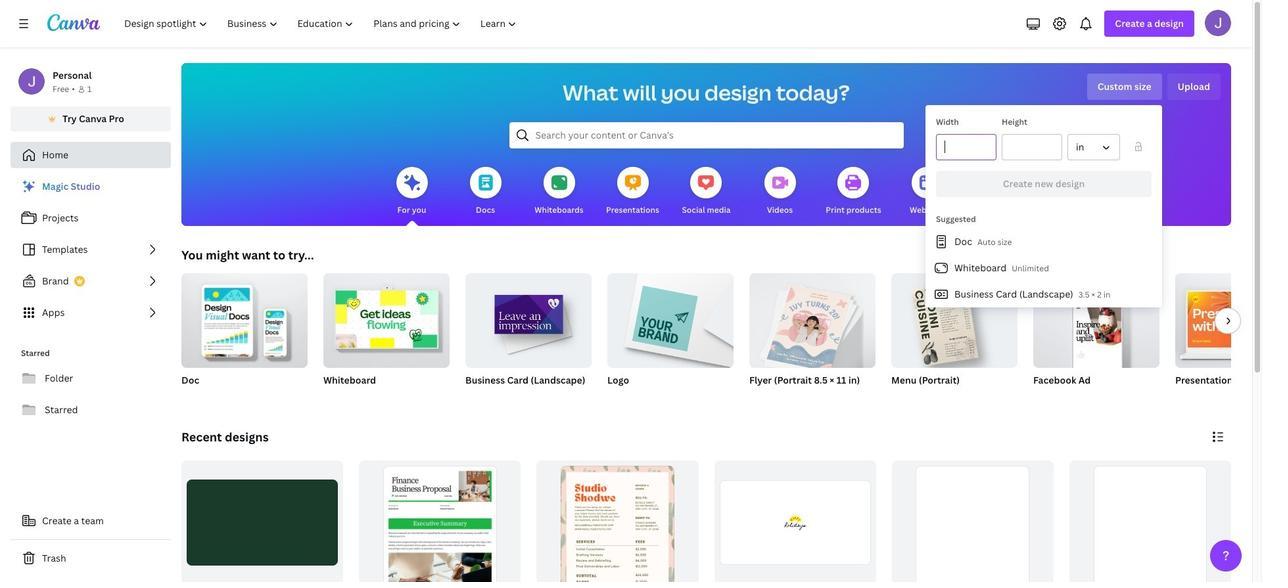 Task type: describe. For each thing, give the bounding box(es) containing it.
0 horizontal spatial list
[[11, 174, 171, 326]]

jacob simon image
[[1205, 10, 1231, 36]]

Units: in button
[[1067, 134, 1120, 160]]

Search search field
[[535, 123, 877, 148]]

top level navigation element
[[116, 11, 528, 37]]



Task type: locate. For each thing, give the bounding box(es) containing it.
list
[[11, 174, 171, 326], [925, 229, 1162, 308]]

1 horizontal spatial list
[[925, 229, 1162, 308]]

group
[[323, 268, 450, 404], [323, 268, 450, 368], [465, 268, 592, 404], [465, 268, 592, 368], [607, 268, 734, 404], [607, 268, 734, 368], [749, 268, 876, 404], [749, 268, 876, 372], [181, 273, 308, 404], [181, 273, 308, 368], [891, 273, 1017, 404], [891, 273, 1017, 368], [1033, 273, 1159, 404], [1033, 273, 1159, 368], [1175, 273, 1262, 404], [1175, 273, 1262, 368], [359, 461, 521, 582], [537, 461, 698, 582], [714, 461, 876, 582], [892, 461, 1054, 582], [1069, 461, 1231, 582]]

None search field
[[509, 122, 903, 149]]

None number field
[[945, 135, 988, 160], [1010, 135, 1054, 160], [945, 135, 988, 160], [1010, 135, 1054, 160]]



Task type: vqa. For each thing, say whether or not it's contained in the screenshot.
left "list"
yes



